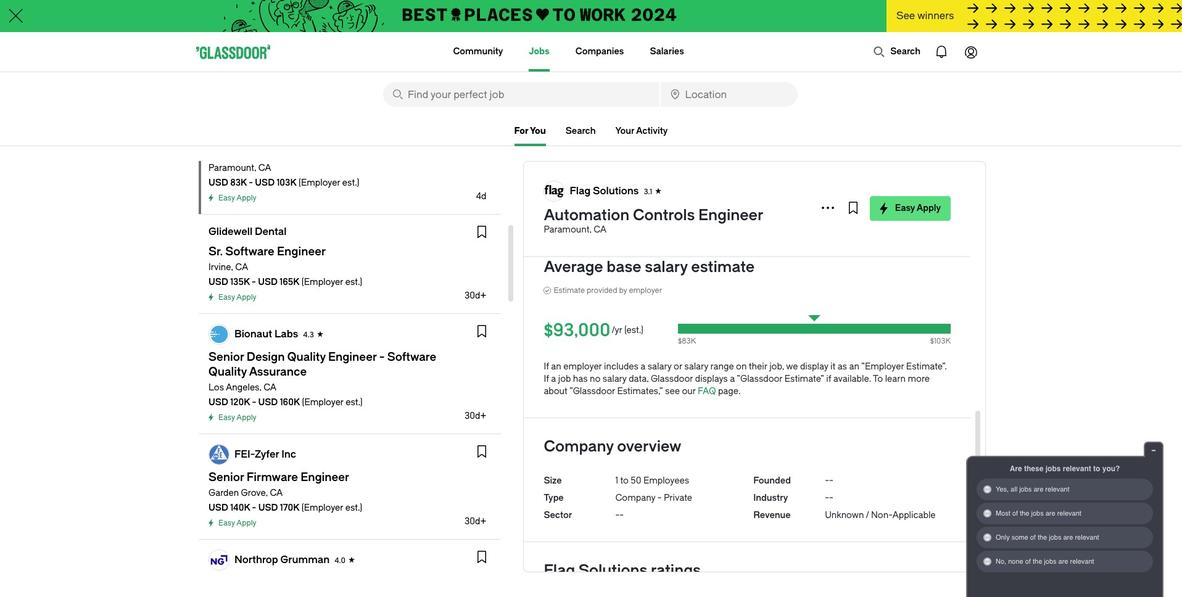 Task type: vqa. For each thing, say whether or not it's contained in the screenshot.
2nd If from the bottom
yes



Task type: describe. For each thing, give the bounding box(es) containing it.
see winners
[[897, 10, 955, 22]]

years
[[617, 155, 639, 165]]

provided
[[587, 286, 618, 295]]

ca inside los angeles, ca usd 120k - usd 160k (employer est.)
[[264, 383, 277, 393]]

apply for irvine, ca usd 135k - usd 165k (employer est.)
[[237, 293, 257, 302]]

1 an from the left
[[551, 362, 562, 372]]

4.0
[[335, 557, 346, 565]]

about
[[544, 386, 568, 397]]

solutions for flag solutions
[[593, 185, 639, 197]]

controls
[[633, 207, 695, 224]]

estimate
[[692, 259, 755, 276]]

ratings
[[651, 562, 701, 580]]

2 horizontal spatial a
[[730, 374, 735, 385]]

all
[[1011, 486, 1018, 494]]

1 horizontal spatial "glassdoor
[[737, 374, 783, 385]]

est.) inside garden grove, ca usd 140k - usd 170k (employer est.)
[[346, 503, 363, 514]]

- inside los angeles, ca usd 120k - usd 160k (employer est.)
[[252, 398, 256, 408]]

Search location field
[[661, 82, 798, 107]]

Search keyword field
[[383, 82, 660, 107]]

founded
[[754, 476, 791, 486]]

none field search location
[[661, 82, 798, 107]]

30d+ for los angeles, ca usd 120k - usd 160k (employer est.)
[[465, 411, 487, 422]]

est.) inside paramount, ca usd 83k - usd 103k (employer est.)
[[343, 178, 360, 188]]

companies link
[[576, 32, 624, 72]]

(employer inside paramount, ca usd 83k - usd 103k (employer est.)
[[299, 178, 340, 188]]

includes
[[604, 362, 639, 372]]

los
[[209, 383, 224, 393]]

our
[[682, 386, 696, 397]]

siemens:
[[569, 155, 608, 165]]

jobs right all
[[1020, 486, 1032, 494]]

garden grove, ca usd 140k - usd 170k (employer est.)
[[209, 488, 363, 514]]

are up no, none of the jobs are relevant
[[1064, 534, 1074, 542]]

0 horizontal spatial "glassdoor
[[570, 386, 615, 397]]

some
[[1012, 534, 1029, 542]]

northrop grumman
[[235, 554, 330, 566]]

activity
[[637, 126, 668, 136]]

/yr
[[612, 325, 623, 336]]

jobs link
[[529, 32, 550, 72]]

easy for los angeles, ca usd 120k - usd 160k (employer est.)
[[219, 414, 235, 422]]

4d
[[476, 191, 487, 202]]

company for company overview
[[544, 438, 614, 456]]

company for company - private
[[616, 493, 656, 504]]

average
[[544, 259, 604, 276]]

to
[[874, 374, 884, 385]]

northrop
[[235, 554, 278, 566]]

most of the jobs are relevant
[[996, 510, 1082, 518]]

zyfer
[[255, 449, 279, 461]]

1 horizontal spatial a
[[641, 362, 646, 372]]

for you
[[515, 126, 546, 136]]

non-
[[872, 511, 893, 521]]

are down only some of the jobs are relevant
[[1059, 558, 1069, 566]]

of for some
[[1031, 534, 1036, 542]]

paramount, inside paramount, ca usd 83k - usd 103k (employer est.)
[[209, 163, 256, 173]]

the for some
[[1038, 534, 1048, 542]]

relevant up only some of the jobs are relevant
[[1058, 510, 1082, 518]]

50
[[631, 476, 642, 486]]

estimate".
[[907, 362, 947, 372]]

- inside paramount, ca usd 83k - usd 103k (employer est.)
[[249, 178, 253, 188]]

usd 165k
[[258, 277, 300, 288]]

paramount, ca usd 83k - usd 103k (employer est.)
[[209, 163, 360, 188]]

none field search keyword
[[383, 82, 660, 107]]

on
[[737, 362, 747, 372]]

the for none
[[1033, 558, 1043, 566]]

apply inside button
[[917, 203, 941, 214]]

angeles,
[[226, 383, 262, 393]]

no, none of the jobs are relevant
[[996, 558, 1095, 566]]

1 vertical spatial to
[[621, 476, 629, 486]]

1 to 50 employees
[[616, 476, 690, 486]]

flag for flag solutions ratings
[[544, 562, 575, 580]]

(employer inside irvine, ca usd 135k - usd 165k (employer est.)
[[302, 277, 343, 288]]

relevant down are these jobs relevant to you?
[[1046, 486, 1070, 494]]

more
[[908, 374, 930, 385]]

ca inside irvine, ca usd 135k - usd 165k (employer est.)
[[235, 262, 248, 273]]

jobs up no, none of the jobs are relevant
[[1050, 534, 1062, 542]]

work location: in person
[[544, 175, 647, 185]]

of for none
[[1026, 558, 1032, 566]]

usd 140k
[[209, 503, 250, 514]]

(employer inside garden grove, ca usd 140k - usd 170k (employer est.)
[[302, 503, 343, 514]]

labs
[[275, 328, 298, 340]]

employees
[[644, 476, 690, 486]]

fei-
[[235, 449, 255, 461]]

jobs down the yes, all jobs are relevant on the bottom right of page
[[1032, 510, 1044, 518]]

if an employer includes a salary or salary range on their job, we display it as an "employer estimate". if a job has no salary data, glassdoor displays a "glassdoor estimate" if available.  to learn more about "glassdoor estimates," see our
[[544, 362, 947, 397]]

$93,000
[[544, 320, 611, 341]]

easy inside button
[[896, 203, 916, 214]]

fei-zyfer inc
[[235, 449, 296, 461]]

0 horizontal spatial search
[[566, 126, 596, 136]]

salary right 'base'
[[645, 259, 688, 276]]

0 vertical spatial to
[[1094, 465, 1101, 473]]

1 if from the top
[[544, 362, 549, 372]]

overview
[[618, 438, 682, 456]]

range
[[711, 362, 734, 372]]

flag solutions logo image
[[545, 181, 564, 201]]

estimate"
[[785, 374, 825, 385]]

page.
[[719, 386, 741, 397]]

jobs
[[529, 46, 550, 57]]

winners
[[918, 10, 955, 22]]

0 vertical spatial of
[[1013, 510, 1019, 518]]

private
[[664, 493, 693, 504]]

(required)
[[641, 155, 683, 165]]

faq
[[698, 386, 716, 397]]

no,
[[996, 558, 1007, 566]]

person
[[618, 175, 647, 185]]

fei-zyfer inc logo image
[[209, 445, 229, 465]]

0 horizontal spatial a
[[551, 374, 556, 385]]

4.3
[[303, 331, 314, 340]]

est.) inside irvine, ca usd 135k - usd 165k (employer est.)
[[346, 277, 363, 288]]

easy apply button
[[870, 196, 951, 221]]

you?
[[1103, 465, 1121, 473]]

30d+ for irvine, ca usd 135k - usd 165k (employer est.)
[[465, 291, 487, 301]]

lottie animation container image inside search button
[[874, 46, 886, 58]]

usd 160k
[[258, 398, 300, 408]]

you
[[530, 126, 546, 136]]

easy apply inside button
[[896, 203, 941, 214]]

search inside button
[[891, 46, 921, 57]]

unknown
[[825, 511, 865, 521]]

salary right or on the right bottom of page
[[685, 362, 709, 372]]

sector
[[544, 511, 572, 521]]

average base salary estimate
[[544, 259, 755, 276]]

industry
[[754, 493, 788, 504]]

30d+ for garden grove, ca usd 140k - usd 170k (employer est.)
[[465, 517, 487, 527]]

relevant left you?
[[1063, 465, 1092, 473]]

easy apply for los angeles, ca usd 120k - usd 160k (employer est.)
[[219, 414, 257, 422]]

(est.)
[[625, 325, 644, 336]]

are these jobs relevant to you?
[[1010, 465, 1121, 473]]

usd 135k
[[209, 277, 250, 288]]

siemens: 4 years (required)
[[569, 155, 683, 165]]

-- for industry
[[825, 493, 834, 504]]



Task type: locate. For each thing, give the bounding box(es) containing it.
"glassdoor down the their
[[737, 374, 783, 385]]

ca up usd 135k at the top
[[235, 262, 248, 273]]

an right as
[[850, 362, 860, 372]]

2 vertical spatial 30d+
[[465, 517, 487, 527]]

search link
[[566, 124, 596, 139]]

1 vertical spatial company
[[616, 493, 656, 504]]

to right 1
[[621, 476, 629, 486]]

company overview
[[544, 438, 682, 456]]

None field
[[383, 82, 660, 107], [661, 82, 798, 107]]

ca inside paramount, ca usd 83k - usd 103k (employer est.)
[[259, 163, 271, 173]]

companies
[[576, 46, 624, 57]]

are
[[1010, 465, 1023, 473]]

0 horizontal spatial company
[[544, 438, 614, 456]]

data,
[[629, 374, 649, 385]]

1 horizontal spatial company
[[616, 493, 656, 504]]

solutions for flag solutions ratings
[[579, 562, 648, 580]]

0 vertical spatial solutions
[[593, 185, 639, 197]]

inc
[[282, 449, 296, 461]]

relevant
[[1063, 465, 1092, 473], [1046, 486, 1070, 494], [1058, 510, 1082, 518], [1076, 534, 1100, 542], [1071, 558, 1095, 566]]

display
[[801, 362, 829, 372]]

1 horizontal spatial paramount,
[[544, 225, 592, 235]]

easy apply for irvine, ca usd 135k - usd 165k (employer est.)
[[219, 293, 257, 302]]

solutions
[[593, 185, 639, 197], [579, 562, 648, 580]]

(employer right usd 160k
[[302, 398, 344, 408]]

ca inside garden grove, ca usd 140k - usd 170k (employer est.)
[[270, 488, 283, 499]]

of right most
[[1013, 510, 1019, 518]]

est.)
[[343, 178, 360, 188], [346, 277, 363, 288], [346, 398, 363, 408], [346, 503, 363, 514]]

jobs down only some of the jobs are relevant
[[1045, 558, 1057, 566]]

0 horizontal spatial employer
[[564, 362, 602, 372]]

1 vertical spatial --
[[825, 493, 834, 504]]

ca
[[259, 163, 271, 173], [594, 225, 607, 235], [235, 262, 248, 273], [264, 383, 277, 393], [270, 488, 283, 499]]

paramount, up usd 83k in the top left of the page
[[209, 163, 256, 173]]

work
[[544, 175, 565, 185]]

(employer right usd 103k
[[299, 178, 340, 188]]

bionaut labs logo image
[[209, 325, 229, 344]]

ca up usd 103k
[[259, 163, 271, 173]]

a left job
[[551, 374, 556, 385]]

faq page.
[[698, 386, 741, 397]]

engineer
[[699, 207, 764, 224]]

flag solutions
[[570, 185, 639, 197]]

yes, all jobs are relevant
[[996, 486, 1070, 494]]

2 vertical spatial of
[[1026, 558, 1032, 566]]

if
[[827, 374, 832, 385]]

has
[[573, 374, 588, 385]]

the right none
[[1033, 558, 1043, 566]]

their
[[749, 362, 768, 372]]

only some of the jobs are relevant
[[996, 534, 1100, 542]]

show less
[[544, 205, 593, 217]]

learn
[[886, 374, 906, 385]]

1 horizontal spatial to
[[1094, 465, 1101, 473]]

ca up usd 160k
[[264, 383, 277, 393]]

4
[[610, 155, 615, 165]]

company down 50
[[616, 493, 656, 504]]

lottie animation container image
[[927, 37, 957, 67], [957, 37, 987, 67], [957, 37, 987, 67], [874, 46, 886, 58]]

the right most
[[1021, 510, 1030, 518]]

easy for irvine, ca usd 135k - usd 165k (employer est.)
[[219, 293, 235, 302]]

no
[[590, 374, 601, 385]]

a up page.
[[730, 374, 735, 385]]

we
[[787, 362, 799, 372]]

2 none field from the left
[[661, 82, 798, 107]]

a up data,
[[641, 362, 646, 372]]

salary down includes
[[603, 374, 627, 385]]

0 vertical spatial company
[[544, 438, 614, 456]]

-
[[249, 178, 253, 188], [252, 277, 256, 288], [252, 398, 256, 408], [825, 476, 830, 486], [830, 476, 834, 486], [658, 493, 662, 504], [825, 493, 830, 504], [830, 493, 834, 504], [252, 503, 256, 514], [616, 511, 620, 521], [620, 511, 624, 521]]

0 horizontal spatial to
[[621, 476, 629, 486]]

glidewell
[[209, 226, 253, 238]]

ca down "automation"
[[594, 225, 607, 235]]

flag solutions ratings
[[544, 562, 701, 580]]

the
[[1021, 510, 1030, 518], [1038, 534, 1048, 542], [1033, 558, 1043, 566]]

1 vertical spatial employer
[[564, 362, 602, 372]]

salaries link
[[650, 32, 684, 72]]

0 horizontal spatial paramount,
[[209, 163, 256, 173]]

0 horizontal spatial an
[[551, 362, 562, 372]]

apply for garden grove, ca usd 140k - usd 170k (employer est.)
[[237, 519, 257, 528]]

ca inside automation controls engineer paramount, ca
[[594, 225, 607, 235]]

for
[[515, 126, 529, 136]]

company up size
[[544, 438, 614, 456]]

(employer inside los angeles, ca usd 120k - usd 160k (employer est.)
[[302, 398, 344, 408]]

by
[[620, 286, 627, 295]]

irvine, ca usd 135k - usd 165k (employer est.)
[[209, 262, 363, 288]]

- inside irvine, ca usd 135k - usd 165k (employer est.)
[[252, 277, 256, 288]]

employer right by
[[629, 286, 663, 295]]

lottie animation container image inside search button
[[874, 46, 886, 58]]

bionaut
[[235, 328, 272, 340]]

0 vertical spatial --
[[825, 476, 834, 486]]

1 30d+ from the top
[[465, 291, 487, 301]]

displays
[[696, 374, 728, 385]]

job,
[[770, 362, 785, 372]]

salary
[[645, 259, 688, 276], [648, 362, 672, 372], [685, 362, 709, 372], [603, 374, 627, 385]]

0 vertical spatial paramount,
[[209, 163, 256, 173]]

community link
[[453, 32, 503, 72]]

to left you?
[[1094, 465, 1101, 473]]

1 vertical spatial 30d+
[[465, 411, 487, 422]]

of right none
[[1026, 558, 1032, 566]]

automation controls engineer paramount, ca
[[544, 207, 764, 235]]

are down 'these' at the bottom right of the page
[[1034, 486, 1044, 494]]

2 30d+ from the top
[[465, 411, 487, 422]]

0 vertical spatial employer
[[629, 286, 663, 295]]

1 horizontal spatial search
[[891, 46, 921, 57]]

0 vertical spatial the
[[1021, 510, 1030, 518]]

-- for sector
[[616, 511, 624, 521]]

the right some
[[1038, 534, 1048, 542]]

1 vertical spatial if
[[544, 374, 549, 385]]

salary up glassdoor
[[648, 362, 672, 372]]

northrop grumman logo image
[[209, 551, 229, 570]]

employer up the has
[[564, 362, 602, 372]]

lottie animation container image
[[404, 32, 454, 70], [404, 32, 454, 70], [927, 37, 957, 67], [874, 46, 886, 58]]

usd 120k
[[209, 398, 250, 408]]

your activity link
[[616, 124, 668, 139]]

company - private
[[616, 493, 693, 504]]

1 horizontal spatial an
[[850, 362, 860, 372]]

company
[[544, 438, 614, 456], [616, 493, 656, 504]]

are up only some of the jobs are relevant
[[1046, 510, 1056, 518]]

it
[[831, 362, 836, 372]]

1 vertical spatial solutions
[[579, 562, 648, 580]]

size
[[544, 476, 562, 486]]

1 vertical spatial paramount,
[[544, 225, 592, 235]]

apply for los angeles, ca usd 120k - usd 160k (employer est.)
[[237, 414, 257, 422]]

jobs right 'these' at the bottom right of the page
[[1046, 465, 1061, 473]]

revenue
[[754, 511, 791, 521]]

flag down the sector
[[544, 562, 575, 580]]

flag
[[570, 185, 591, 197], [544, 562, 575, 580]]

2 vertical spatial --
[[616, 511, 624, 521]]

applicable
[[893, 511, 936, 521]]

0 vertical spatial "glassdoor
[[737, 374, 783, 385]]

3 30d+ from the top
[[465, 517, 487, 527]]

2 vertical spatial the
[[1033, 558, 1043, 566]]

search
[[891, 46, 921, 57], [566, 126, 596, 136]]

most
[[996, 510, 1011, 518]]

employer
[[629, 286, 663, 295], [564, 362, 602, 372]]

2 if from the top
[[544, 374, 549, 385]]

garden
[[209, 488, 239, 499]]

paramount, down show less
[[544, 225, 592, 235]]

of right some
[[1031, 534, 1036, 542]]

--
[[825, 476, 834, 486], [825, 493, 834, 504], [616, 511, 624, 521]]

estimate provided by employer
[[554, 286, 663, 295]]

1 none field from the left
[[383, 82, 660, 107]]

relevant up no, none of the jobs are relevant
[[1076, 534, 1100, 542]]

3.1
[[644, 188, 653, 196]]

1 vertical spatial "glassdoor
[[570, 386, 615, 397]]

location:
[[567, 175, 606, 185]]

1 vertical spatial search
[[566, 126, 596, 136]]

0 vertical spatial flag
[[570, 185, 591, 197]]

or
[[674, 362, 683, 372]]

1 vertical spatial flag
[[544, 562, 575, 580]]

0 vertical spatial 30d+
[[465, 291, 487, 301]]

flag for flag solutions
[[570, 185, 591, 197]]

employer inside if an employer includes a salary or salary range on their job, we display it as an "employer estimate". if a job has no salary data, glassdoor displays a "glassdoor estimate" if available.  to learn more about "glassdoor estimates," see our
[[564, 362, 602, 372]]

-- for founded
[[825, 476, 834, 486]]

1 vertical spatial of
[[1031, 534, 1036, 542]]

1 horizontal spatial none field
[[661, 82, 798, 107]]

$93,000 /yr (est.)
[[544, 320, 644, 341]]

"glassdoor down 'no'
[[570, 386, 615, 397]]

easy for garden grove, ca usd 140k - usd 170k (employer est.)
[[219, 519, 235, 528]]

1 vertical spatial the
[[1038, 534, 1048, 542]]

$83k
[[678, 337, 697, 346]]

are
[[1034, 486, 1044, 494], [1046, 510, 1056, 518], [1064, 534, 1074, 542], [1059, 558, 1069, 566]]

none
[[1009, 558, 1024, 566]]

1 horizontal spatial employer
[[629, 286, 663, 295]]

relevant down only some of the jobs are relevant
[[1071, 558, 1095, 566]]

usd 103k
[[255, 178, 297, 188]]

(employer right usd 170k at the bottom left
[[302, 503, 343, 514]]

a
[[641, 362, 646, 372], [551, 374, 556, 385], [730, 374, 735, 385]]

job
[[559, 374, 571, 385]]

(employer
[[299, 178, 340, 188], [302, 277, 343, 288], [302, 398, 344, 408], [302, 503, 343, 514]]

2 an from the left
[[850, 362, 860, 372]]

0 horizontal spatial none field
[[383, 82, 660, 107]]

flag up "less"
[[570, 185, 591, 197]]

if
[[544, 362, 549, 372], [544, 374, 549, 385]]

your
[[616, 126, 635, 136]]

salaries
[[650, 46, 684, 57]]

estimate
[[554, 286, 585, 295]]

search down see
[[891, 46, 921, 57]]

- inside garden grove, ca usd 140k - usd 170k (employer est.)
[[252, 503, 256, 514]]

0 vertical spatial if
[[544, 362, 549, 372]]

(employer right usd 165k
[[302, 277, 343, 288]]

ca up usd 170k at the bottom left
[[270, 488, 283, 499]]

see
[[897, 10, 916, 22]]

your activity
[[616, 126, 668, 136]]

paramount, inside automation controls engineer paramount, ca
[[544, 225, 592, 235]]

0 vertical spatial search
[[891, 46, 921, 57]]

in
[[608, 175, 616, 185]]

search up siemens:
[[566, 126, 596, 136]]

$103k
[[931, 337, 951, 346]]

los angeles, ca usd 120k - usd 160k (employer est.)
[[209, 383, 363, 408]]

less
[[574, 205, 593, 217]]

easy apply for garden grove, ca usd 140k - usd 170k (employer est.)
[[219, 519, 257, 528]]

an up job
[[551, 362, 562, 372]]

est.) inside los angeles, ca usd 120k - usd 160k (employer est.)
[[346, 398, 363, 408]]



